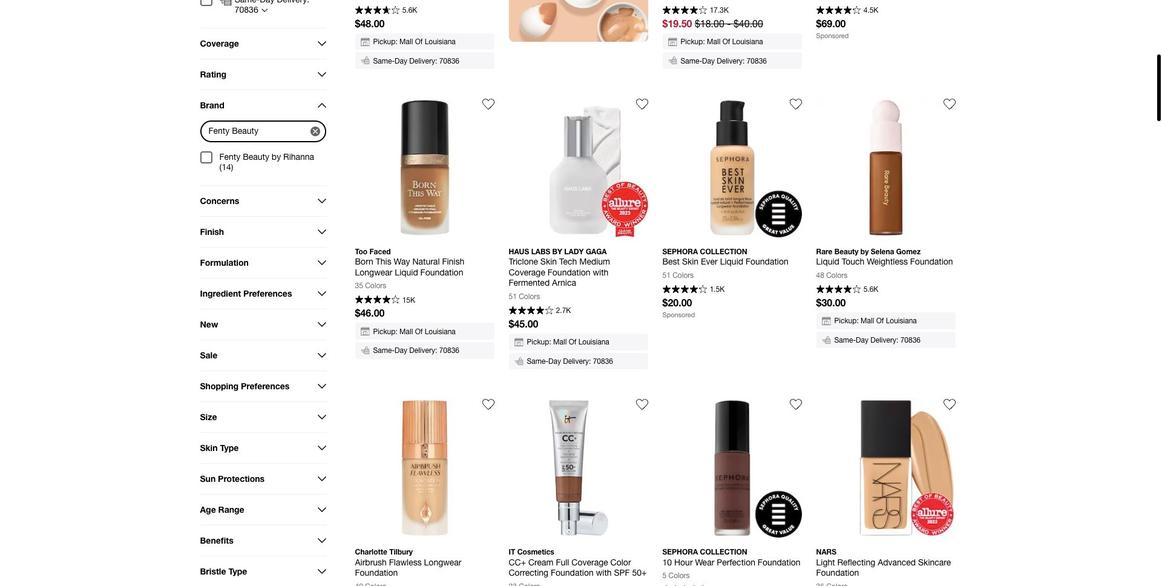 Task type: locate. For each thing, give the bounding box(es) containing it.
15k reviews element
[[402, 297, 415, 304]]

1.5k reviews element
[[710, 286, 725, 293]]

5.6k reviews element
[[402, 7, 417, 14], [864, 286, 879, 293]]

4 stars element for '15k reviews' element
[[355, 296, 400, 305]]

sign in to love it cosmetics - cc+ cream full coverage color correcting foundation with spf 50+ image
[[636, 399, 648, 411]]

sign in to love rare beauty by selena gomez - liquid touch weightless foundation image
[[944, 98, 956, 110]]

17.3k reviews element
[[710, 7, 729, 14]]

rare beauty by selena gomez - liquid touch weightless foundation image
[[817, 98, 956, 237]]

4 stars element for 17.3k reviews element
[[663, 6, 707, 16]]

sign in to love haus labs by lady gaga - triclone skin tech medium coverage foundation with fermented arnica image
[[636, 98, 648, 110]]

1 vertical spatial 5.6k reviews element
[[864, 286, 879, 293]]

4 stars element
[[663, 6, 707, 16], [817, 6, 861, 16], [663, 285, 707, 295], [817, 285, 861, 295], [355, 296, 400, 305], [509, 306, 554, 316], [663, 586, 707, 586]]

foundation finder | take the quiz > image
[[509, 0, 648, 42]]

0 horizontal spatial 5.6k reviews element
[[402, 7, 417, 14]]

4 stars element for 5.6k reviews element to the right
[[817, 285, 861, 295]]

sign in to love too faced - born this way natural finish longwear liquid foundation image
[[482, 98, 494, 110]]



Task type: vqa. For each thing, say whether or not it's contained in the screenshot.
Drunk Elephant - Protini&trade; Polypeptide Firming Refillable Moisturizer image
no



Task type: describe. For each thing, give the bounding box(es) containing it.
it cosmetics - cc+ cream full coverage color correcting foundation with spf 50+ image
[[509, 399, 648, 538]]

charlotte tilbury - airbrush flawless longwear foundation image
[[355, 399, 494, 538]]

4 stars element for 1.5k reviews element
[[663, 285, 707, 295]]

1 horizontal spatial 5.6k reviews element
[[864, 286, 879, 293]]

sign in to love sephora collection - best skin ever liquid foundation image
[[790, 98, 802, 110]]

4.5k reviews element
[[864, 7, 879, 14]]

nars - light reflecting advanced skincare foundation image
[[817, 399, 956, 538]]

2.7k reviews element
[[556, 307, 571, 314]]

0 vertical spatial 5.6k reviews element
[[402, 7, 417, 14]]

sign in to love sephora collection - 10 hour wear perfection foundation image
[[790, 399, 802, 411]]

Search Brand search field
[[201, 121, 310, 141]]

too faced - born this way natural finish longwear liquid foundation image
[[355, 98, 494, 237]]

sign in to love charlotte tilbury - airbrush flawless longwear foundation image
[[482, 399, 494, 411]]

sephora collection - best skin ever liquid foundation image
[[663, 98, 802, 237]]

sephora collection - 10 hour wear perfection foundation image
[[663, 399, 802, 538]]

4 stars element for 2.7k reviews 'element'
[[509, 306, 554, 316]]

3.5 stars element
[[355, 6, 400, 16]]

haus labs by lady gaga - triclone skin tech medium coverage foundation with fermented arnica image
[[509, 98, 648, 237]]

sign in to love nars - light reflecting advanced skincare foundation image
[[944, 399, 956, 411]]

4 stars element for 4.5k reviews element
[[817, 6, 861, 16]]



